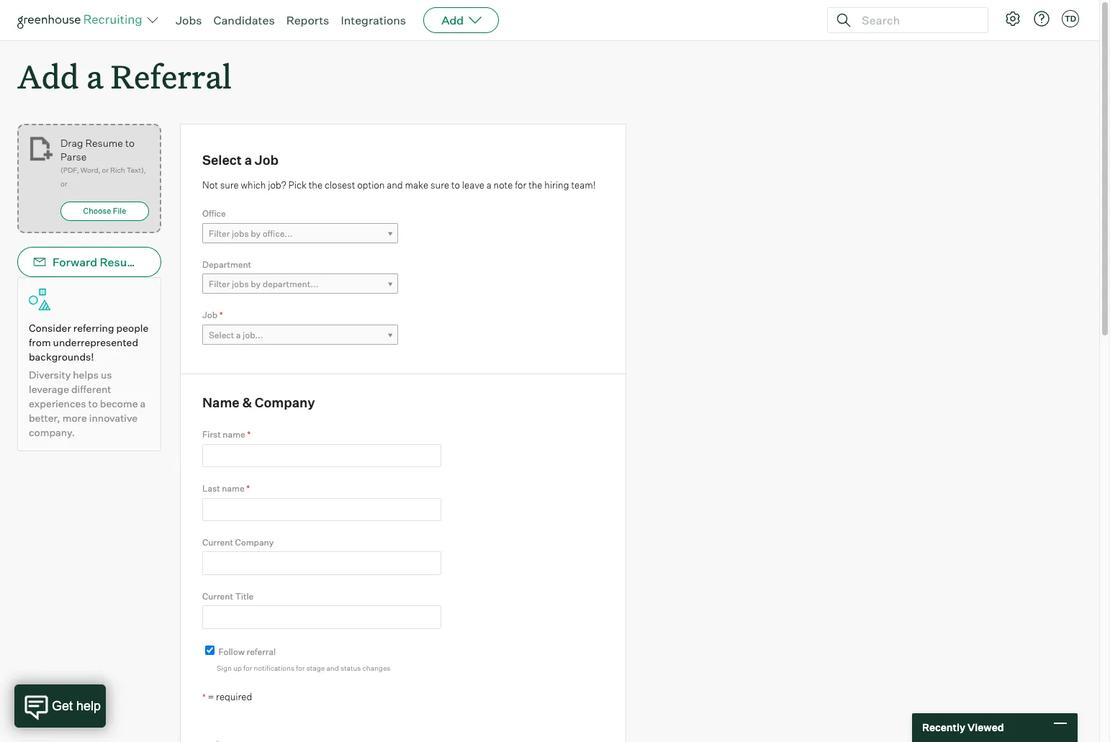 Task type: describe. For each thing, give the bounding box(es) containing it.
candidates link
[[214, 13, 275, 27]]

1 sure from the left
[[220, 179, 239, 191]]

1 horizontal spatial job
[[255, 152, 279, 168]]

rich
[[110, 166, 125, 174]]

by for department...
[[251, 279, 261, 290]]

1 horizontal spatial for
[[296, 664, 305, 673]]

Search text field
[[858, 10, 975, 31]]

first
[[202, 429, 221, 440]]

to inside drag resume to parse (pdf, word, or rich text), or
[[125, 137, 135, 149]]

filter jobs by office...
[[209, 228, 293, 239]]

become
[[100, 398, 138, 410]]

experiences
[[29, 398, 86, 410]]

office...
[[263, 228, 293, 239]]

referring
[[73, 322, 114, 334]]

us
[[101, 369, 112, 381]]

1 vertical spatial to
[[451, 179, 460, 191]]

innovative
[[89, 412, 138, 424]]

add a referral
[[17, 55, 232, 97]]

add button
[[424, 7, 499, 33]]

&
[[242, 394, 252, 410]]

a for job
[[245, 152, 252, 168]]

last name *
[[202, 483, 250, 494]]

follow
[[219, 647, 245, 657]]

recently viewed
[[923, 722, 1004, 734]]

name for first
[[223, 429, 245, 440]]

backgrounds!
[[29, 351, 94, 363]]

job *
[[202, 310, 223, 321]]

Follow referral checkbox
[[205, 646, 215, 655]]

reports link
[[286, 13, 329, 27]]

forward
[[53, 255, 97, 269]]

choose
[[83, 206, 111, 216]]

a for job...
[[236, 330, 241, 340]]

better,
[[29, 412, 60, 424]]

company.
[[29, 426, 75, 439]]

forward resume via email
[[53, 255, 195, 269]]

2 horizontal spatial for
[[515, 179, 527, 191]]

jobs for department
[[232, 279, 249, 290]]

from
[[29, 336, 51, 349]]

filter jobs by office... link
[[202, 223, 398, 244]]

email
[[164, 255, 195, 269]]

consider
[[29, 322, 71, 334]]

job?
[[268, 179, 286, 191]]

different
[[71, 383, 111, 396]]

option
[[357, 179, 385, 191]]

select a job...
[[209, 330, 263, 340]]

* inside the * = required
[[202, 692, 206, 703]]

2 the from the left
[[529, 179, 543, 191]]

current for current company
[[202, 537, 233, 548]]

consider referring people from underrepresented backgrounds! diversity helps us leverage different experiences to become a better, more innovative company.
[[29, 322, 149, 439]]

a left note
[[487, 179, 492, 191]]

=
[[208, 691, 214, 703]]

by for office...
[[251, 228, 261, 239]]

follow referral
[[219, 647, 276, 657]]

drag resume to parse (pdf, word, or rich text), or
[[60, 137, 146, 188]]

make
[[405, 179, 429, 191]]

2 sure from the left
[[431, 179, 449, 191]]

integrations link
[[341, 13, 406, 27]]

word,
[[81, 166, 100, 174]]

up
[[233, 664, 242, 673]]

(pdf,
[[60, 166, 79, 174]]

* = required
[[202, 691, 252, 703]]

diversity
[[29, 369, 71, 381]]

note
[[494, 179, 513, 191]]

0 vertical spatial or
[[102, 166, 109, 174]]

department...
[[263, 279, 319, 290]]

closest
[[325, 179, 355, 191]]

forward resume via email button
[[17, 247, 195, 277]]

candidates
[[214, 13, 275, 27]]

0 horizontal spatial or
[[60, 179, 67, 188]]

drag
[[60, 137, 83, 149]]

1 horizontal spatial and
[[387, 179, 403, 191]]

underrepresented
[[53, 336, 138, 349]]

helps
[[73, 369, 99, 381]]

notifications
[[254, 664, 295, 673]]

status
[[341, 664, 361, 673]]

0 horizontal spatial for
[[243, 664, 252, 673]]

choose file
[[83, 206, 126, 216]]

jobs
[[176, 13, 202, 27]]

hiring
[[545, 179, 569, 191]]

add for add a referral
[[17, 55, 79, 97]]

name for last
[[222, 483, 245, 494]]

1 vertical spatial job
[[202, 310, 218, 321]]



Task type: vqa. For each thing, say whether or not it's contained in the screenshot.
2nd the from the left
yes



Task type: locate. For each thing, give the bounding box(es) containing it.
to left leave
[[451, 179, 460, 191]]

pick
[[288, 179, 307, 191]]

filter down "department"
[[209, 279, 230, 290]]

name right the first
[[223, 429, 245, 440]]

1 jobs from the top
[[232, 228, 249, 239]]

to inside consider referring people from underrepresented backgrounds! diversity helps us leverage different experiences to become a better, more innovative company.
[[88, 398, 98, 410]]

1 vertical spatial add
[[17, 55, 79, 97]]

2 by from the top
[[251, 279, 261, 290]]

select
[[202, 152, 242, 168], [209, 330, 234, 340]]

0 horizontal spatial job
[[202, 310, 218, 321]]

current left title
[[202, 591, 233, 602]]

1 vertical spatial by
[[251, 279, 261, 290]]

title
[[235, 591, 254, 602]]

people
[[116, 322, 149, 334]]

select for select a job...
[[209, 330, 234, 340]]

1 vertical spatial company
[[235, 537, 274, 548]]

file
[[113, 206, 126, 216]]

* right the last
[[246, 483, 250, 494]]

jobs up "department"
[[232, 228, 249, 239]]

filter
[[209, 228, 230, 239], [209, 279, 230, 290]]

for left "stage"
[[296, 664, 305, 673]]

0 vertical spatial to
[[125, 137, 135, 149]]

resume for forward
[[100, 255, 144, 269]]

referral
[[247, 647, 276, 657]]

the left hiring
[[529, 179, 543, 191]]

sign
[[217, 664, 232, 673]]

* down the &
[[247, 429, 251, 440]]

2 current from the top
[[202, 591, 233, 602]]

0 horizontal spatial and
[[327, 664, 339, 673]]

2 filter from the top
[[209, 279, 230, 290]]

2 vertical spatial to
[[88, 398, 98, 410]]

resume inside button
[[100, 255, 144, 269]]

current down the last
[[202, 537, 233, 548]]

for right up
[[243, 664, 252, 673]]

a inside consider referring people from underrepresented backgrounds! diversity helps us leverage different experiences to become a better, more innovative company.
[[140, 398, 146, 410]]

a right become
[[140, 398, 146, 410]]

and left make
[[387, 179, 403, 191]]

0 vertical spatial company
[[255, 394, 315, 410]]

more
[[62, 412, 87, 424]]

not sure which job? pick the closest option and make sure to leave a note for the hiring team!
[[202, 179, 596, 191]]

1 by from the top
[[251, 228, 261, 239]]

1 vertical spatial or
[[60, 179, 67, 188]]

1 vertical spatial and
[[327, 664, 339, 673]]

0 horizontal spatial sure
[[220, 179, 239, 191]]

1 horizontal spatial add
[[442, 13, 464, 27]]

a for referral
[[86, 55, 103, 97]]

a left job...
[[236, 330, 241, 340]]

jobs link
[[176, 13, 202, 27]]

select a job... link
[[202, 325, 398, 345]]

0 vertical spatial job
[[255, 152, 279, 168]]

filter for filter jobs by office...
[[209, 228, 230, 239]]

not
[[202, 179, 218, 191]]

resume left via
[[100, 255, 144, 269]]

to
[[125, 137, 135, 149], [451, 179, 460, 191], [88, 398, 98, 410]]

0 horizontal spatial add
[[17, 55, 79, 97]]

changes
[[363, 664, 391, 673]]

td button
[[1059, 7, 1082, 30]]

company right the &
[[255, 394, 315, 410]]

required
[[216, 691, 252, 703]]

first name *
[[202, 429, 251, 440]]

resume for drag
[[85, 137, 123, 149]]

1 horizontal spatial to
[[125, 137, 135, 149]]

or
[[102, 166, 109, 174], [60, 179, 67, 188]]

td
[[1065, 14, 1077, 24]]

sure right make
[[431, 179, 449, 191]]

0 vertical spatial select
[[202, 152, 242, 168]]

0 vertical spatial name
[[223, 429, 245, 440]]

office
[[202, 208, 226, 219]]

1 filter from the top
[[209, 228, 230, 239]]

2 jobs from the top
[[232, 279, 249, 290]]

* left '='
[[202, 692, 206, 703]]

the
[[309, 179, 323, 191], [529, 179, 543, 191]]

td button
[[1062, 10, 1080, 27]]

1 vertical spatial select
[[209, 330, 234, 340]]

1 the from the left
[[309, 179, 323, 191]]

0 horizontal spatial the
[[309, 179, 323, 191]]

for
[[515, 179, 527, 191], [243, 664, 252, 673], [296, 664, 305, 673]]

* up select a job... at left
[[220, 310, 223, 321]]

name
[[202, 394, 240, 410]]

0 vertical spatial current
[[202, 537, 233, 548]]

leverage
[[29, 383, 69, 396]]

1 horizontal spatial the
[[529, 179, 543, 191]]

parse
[[60, 151, 87, 163]]

add inside popup button
[[442, 13, 464, 27]]

name right the last
[[222, 483, 245, 494]]

by left office...
[[251, 228, 261, 239]]

to down "different"
[[88, 398, 98, 410]]

resume up rich
[[85, 137, 123, 149]]

team!
[[571, 179, 596, 191]]

*
[[220, 310, 223, 321], [247, 429, 251, 440], [246, 483, 250, 494], [202, 692, 206, 703]]

filter for filter jobs by department...
[[209, 279, 230, 290]]

reports
[[286, 13, 329, 27]]

filter jobs by department...
[[209, 279, 319, 290]]

resume inside drag resume to parse (pdf, word, or rich text), or
[[85, 137, 123, 149]]

1 vertical spatial name
[[222, 483, 245, 494]]

text),
[[127, 166, 146, 174]]

current title
[[202, 591, 254, 602]]

None text field
[[202, 444, 441, 467], [202, 498, 441, 521], [202, 444, 441, 467], [202, 498, 441, 521]]

a up which
[[245, 152, 252, 168]]

job up job?
[[255, 152, 279, 168]]

sign up for notifications for stage and status changes
[[217, 664, 391, 673]]

configure image
[[1005, 10, 1022, 27]]

and
[[387, 179, 403, 191], [327, 664, 339, 673]]

stage
[[307, 664, 325, 673]]

which
[[241, 179, 266, 191]]

filter down office
[[209, 228, 230, 239]]

viewed
[[968, 722, 1004, 734]]

greenhouse recruiting image
[[17, 12, 147, 29]]

name & company
[[202, 394, 315, 410]]

0 vertical spatial jobs
[[232, 228, 249, 239]]

job up select a job... at left
[[202, 310, 218, 321]]

filter jobs by department... link
[[202, 274, 398, 295]]

sure right not
[[220, 179, 239, 191]]

last
[[202, 483, 220, 494]]

1 current from the top
[[202, 537, 233, 548]]

job
[[255, 152, 279, 168], [202, 310, 218, 321]]

recently
[[923, 722, 966, 734]]

current for current title
[[202, 591, 233, 602]]

resume
[[85, 137, 123, 149], [100, 255, 144, 269]]

department
[[202, 259, 251, 270]]

1 vertical spatial resume
[[100, 255, 144, 269]]

add for add
[[442, 13, 464, 27]]

1 vertical spatial current
[[202, 591, 233, 602]]

select for select a job
[[202, 152, 242, 168]]

by
[[251, 228, 261, 239], [251, 279, 261, 290]]

a down greenhouse recruiting image
[[86, 55, 103, 97]]

jobs
[[232, 228, 249, 239], [232, 279, 249, 290]]

job...
[[243, 330, 263, 340]]

select a job
[[202, 152, 279, 168]]

select up not
[[202, 152, 242, 168]]

name
[[223, 429, 245, 440], [222, 483, 245, 494]]

add
[[442, 13, 464, 27], [17, 55, 79, 97]]

1 vertical spatial filter
[[209, 279, 230, 290]]

1 horizontal spatial sure
[[431, 179, 449, 191]]

leave
[[462, 179, 485, 191]]

0 vertical spatial and
[[387, 179, 403, 191]]

jobs down "department"
[[232, 279, 249, 290]]

0 vertical spatial by
[[251, 228, 261, 239]]

0 vertical spatial add
[[442, 13, 464, 27]]

0 horizontal spatial to
[[88, 398, 98, 410]]

a
[[86, 55, 103, 97], [245, 152, 252, 168], [487, 179, 492, 191], [236, 330, 241, 340], [140, 398, 146, 410]]

current company
[[202, 537, 274, 548]]

current
[[202, 537, 233, 548], [202, 591, 233, 602]]

2 horizontal spatial to
[[451, 179, 460, 191]]

by left department...
[[251, 279, 261, 290]]

select down job *
[[209, 330, 234, 340]]

jobs for office
[[232, 228, 249, 239]]

or left rich
[[102, 166, 109, 174]]

1 vertical spatial jobs
[[232, 279, 249, 290]]

referral
[[111, 55, 232, 97]]

the right pick
[[309, 179, 323, 191]]

0 vertical spatial filter
[[209, 228, 230, 239]]

company up title
[[235, 537, 274, 548]]

sure
[[220, 179, 239, 191], [431, 179, 449, 191]]

0 vertical spatial resume
[[85, 137, 123, 149]]

integrations
[[341, 13, 406, 27]]

via
[[146, 255, 162, 269]]

to up "text),"
[[125, 137, 135, 149]]

None text field
[[202, 552, 441, 575], [202, 606, 441, 629], [202, 552, 441, 575], [202, 606, 441, 629]]

and right "stage"
[[327, 664, 339, 673]]

1 horizontal spatial or
[[102, 166, 109, 174]]

for right note
[[515, 179, 527, 191]]

or down "(pdf,"
[[60, 179, 67, 188]]



